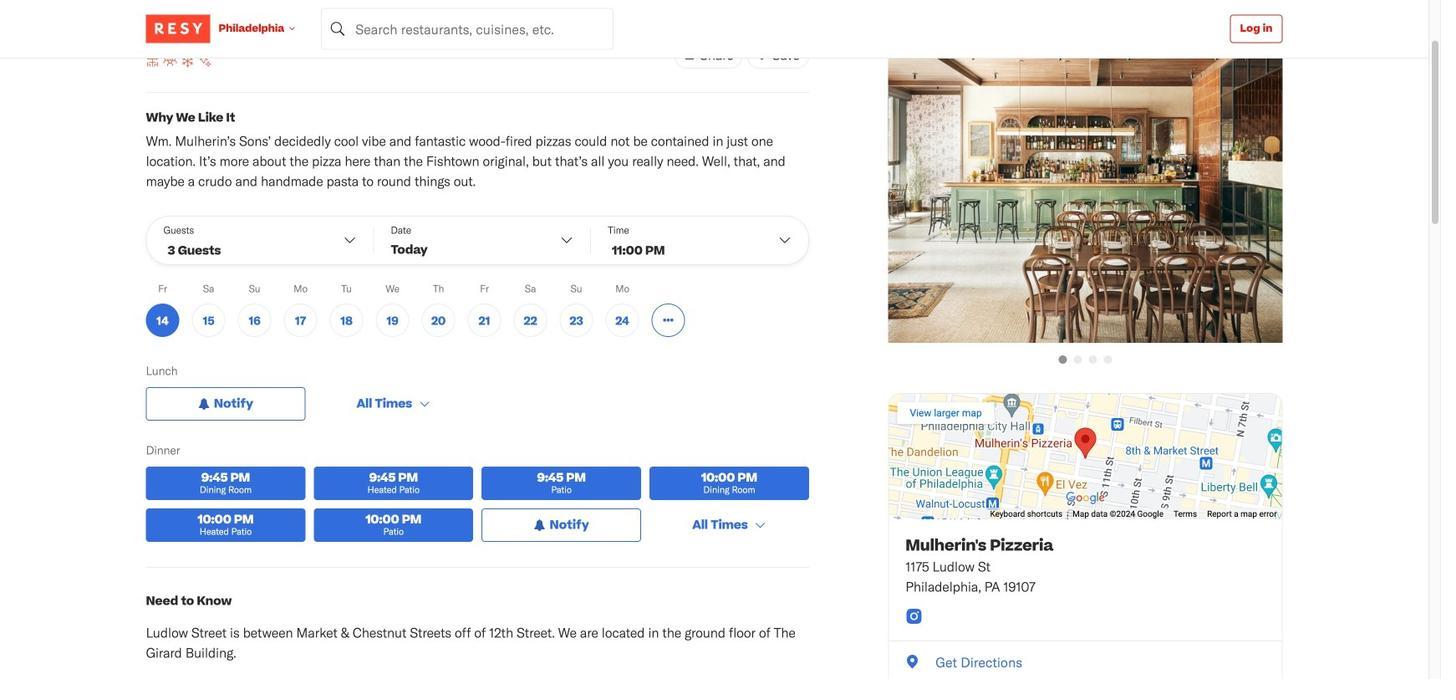 Task type: vqa. For each thing, say whether or not it's contained in the screenshot.
field
yes



Task type: locate. For each thing, give the bounding box(es) containing it.
Search restaurants, cuisines, etc. text field
[[321, 8, 614, 50]]

None field
[[321, 8, 614, 50]]



Task type: describe. For each thing, give the bounding box(es) containing it.
4.7 out of 5 stars image
[[146, 12, 172, 28]]



